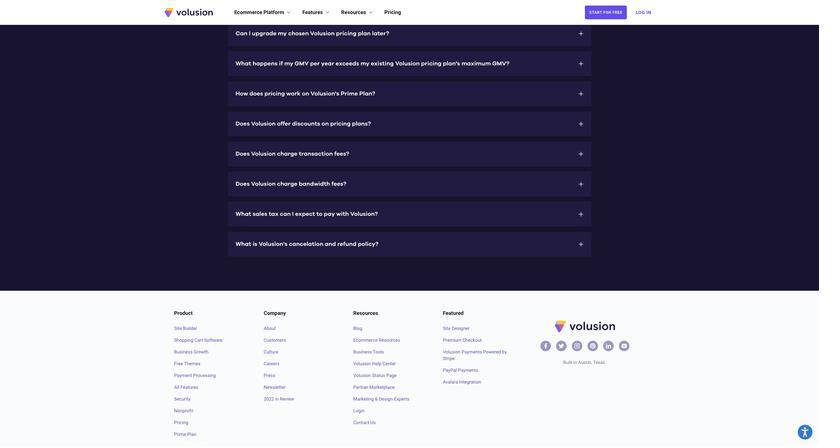 Task type: vqa. For each thing, say whether or not it's contained in the screenshot.
'competitors?'
no



Task type: describe. For each thing, give the bounding box(es) containing it.
stripe
[[443, 356, 455, 361]]

integration
[[459, 379, 481, 385]]

press link
[[264, 372, 338, 379]]

policy?
[[358, 241, 378, 247]]

what for what sales tax can i expect to pay with volusion?
[[236, 211, 251, 217]]

avalara integration link
[[443, 379, 517, 385]]

themes
[[184, 361, 201, 366]]

charge for transaction
[[277, 151, 297, 157]]

partner
[[353, 385, 368, 390]]

in for review
[[275, 396, 279, 402]]

offer
[[277, 121, 291, 127]]

platform
[[264, 9, 284, 15]]

payment processing link
[[174, 372, 248, 379]]

transaction
[[299, 151, 333, 157]]

review
[[280, 396, 294, 402]]

open accessibe: accessibility options, statement and help image
[[802, 427, 809, 437]]

to
[[317, 211, 323, 217]]

fees? for does volusion charge transaction fees?
[[334, 151, 349, 157]]

does for does volusion charge bandwidth fees?
[[236, 181, 250, 187]]

site builder link
[[174, 325, 248, 332]]

facebook image
[[542, 343, 549, 349]]

growth
[[194, 349, 208, 355]]

volusion?
[[350, 211, 378, 217]]

can
[[236, 31, 248, 37]]

contact us link
[[353, 419, 427, 426]]

premium checkout
[[443, 338, 482, 343]]

pricing inside what happens if my gmv per year exceeds my existing volusion pricing plan's maximum gmv? button
[[421, 61, 442, 67]]

sales
[[253, 211, 267, 217]]

log
[[636, 10, 645, 15]]

ecommerce platform button
[[234, 9, 292, 16]]

paypal
[[443, 368, 457, 373]]

does
[[250, 91, 263, 97]]

0 horizontal spatial pricing link
[[174, 419, 248, 426]]

my for chosen
[[278, 31, 287, 37]]

pricing inside can i upgrade my chosen volusion pricing plan later? button
[[336, 31, 357, 37]]

start for free
[[589, 10, 623, 15]]

in
[[647, 10, 652, 15]]

business for product
[[174, 349, 193, 355]]

what sales tax can i expect to pay with volusion? button
[[228, 202, 591, 227]]

shopping
[[174, 338, 193, 343]]

about
[[264, 326, 276, 331]]

ecommerce resources link
[[353, 337, 427, 343]]

volusion payments powered by stripe link
[[443, 349, 517, 362]]

partner marketplace link
[[353, 384, 427, 390]]

site designer
[[443, 326, 470, 331]]

how does pricing work on volusion's prime plan?
[[236, 91, 375, 97]]

pay
[[324, 211, 335, 217]]

paypal payments link
[[443, 367, 517, 373]]

2 vertical spatial resources
[[379, 338, 400, 343]]

site for featured
[[443, 326, 451, 331]]

0 horizontal spatial features
[[180, 385, 198, 390]]

can i upgrade my chosen volusion pricing plan later? button
[[228, 21, 591, 46]]

contact us
[[353, 420, 376, 425]]

avalara
[[443, 379, 458, 385]]

upgrade
[[252, 31, 277, 37]]

volusion status page link
[[353, 372, 427, 379]]

volusion inside "button"
[[251, 181, 276, 187]]

login link
[[353, 407, 427, 414]]

customers
[[264, 338, 286, 343]]

powered
[[483, 349, 501, 355]]

linkedin image
[[605, 343, 612, 349]]

site designer link
[[443, 325, 517, 332]]

business growth link
[[174, 349, 248, 355]]

what for what is volusion's cancelation and refund policy?
[[236, 241, 251, 247]]

marketing & design experts
[[353, 396, 409, 402]]

ecommerce for ecommerce platform
[[234, 9, 262, 15]]

chosen
[[288, 31, 309, 37]]

on for discounts
[[322, 121, 329, 127]]

prime inside button
[[341, 91, 358, 97]]

discounts
[[292, 121, 320, 127]]

partner marketplace
[[353, 385, 395, 390]]

volusion payments powered by stripe
[[443, 349, 507, 361]]

fees? for does volusion charge bandwidth fees?
[[332, 181, 346, 187]]

what sales tax can i expect to pay with volusion?
[[236, 211, 378, 217]]

newsletter
[[264, 385, 286, 390]]

help
[[372, 361, 382, 366]]

payment processing
[[174, 373, 216, 378]]

for
[[604, 10, 611, 15]]

plan
[[187, 432, 196, 437]]

business tools link
[[353, 349, 427, 355]]

plan's
[[443, 61, 460, 67]]

austin,
[[578, 360, 592, 365]]

pinterest image
[[589, 343, 596, 349]]

paypal payments
[[443, 368, 478, 373]]

contact
[[353, 420, 369, 425]]

1 vertical spatial resources
[[353, 310, 378, 316]]

pricing inside does volusion offer discounts on pricing plans? button
[[330, 121, 351, 127]]

ecommerce platform
[[234, 9, 284, 15]]

does for does volusion charge transaction fees?
[[236, 151, 250, 157]]

security link
[[174, 396, 248, 402]]

all features link
[[174, 384, 248, 390]]



Task type: locate. For each thing, give the bounding box(es) containing it.
payments inside volusion payments powered by stripe
[[462, 349, 482, 355]]

volusion inside volusion payments powered by stripe
[[443, 349, 461, 355]]

0 vertical spatial i
[[249, 31, 251, 37]]

pricing left plan
[[336, 31, 357, 37]]

1 horizontal spatial pricing
[[384, 9, 401, 15]]

work
[[286, 91, 301, 97]]

shopping cart software
[[174, 338, 223, 343]]

0 horizontal spatial prime
[[174, 432, 186, 437]]

does volusion offer discounts on pricing plans?
[[236, 121, 371, 127]]

1 vertical spatial in
[[275, 396, 279, 402]]

all
[[174, 385, 179, 390]]

0 horizontal spatial business
[[174, 349, 193, 355]]

0 vertical spatial prime
[[341, 91, 358, 97]]

1 horizontal spatial pricing link
[[384, 9, 401, 16]]

2 vertical spatial does
[[236, 181, 250, 187]]

1 horizontal spatial i
[[292, 211, 294, 217]]

3 what from the top
[[236, 241, 251, 247]]

culture link
[[264, 349, 338, 355]]

ecommerce up business tools
[[353, 338, 378, 343]]

1 charge from the top
[[277, 151, 297, 157]]

and
[[325, 241, 336, 247]]

what left sales
[[236, 211, 251, 217]]

youtube image
[[621, 343, 627, 349]]

tax
[[269, 211, 279, 217]]

software
[[204, 338, 223, 343]]

features up can i upgrade my chosen volusion pricing plan later? on the left top
[[302, 9, 323, 15]]

nonprofit link
[[174, 407, 248, 414]]

ecommerce inside ecommerce resources link
[[353, 338, 378, 343]]

on right work
[[302, 91, 309, 97]]

is
[[253, 241, 257, 247]]

prime
[[341, 91, 358, 97], [174, 432, 186, 437]]

resources up blog
[[353, 310, 378, 316]]

premium checkout link
[[443, 337, 517, 343]]

free
[[613, 10, 623, 15]]

pricing inside how does pricing work on volusion's prime plan? button
[[265, 91, 285, 97]]

twitter image
[[558, 343, 565, 349]]

pricing link up later?
[[384, 9, 401, 16]]

payments for paypal
[[458, 368, 478, 373]]

fees? inside button
[[334, 151, 349, 157]]

1 vertical spatial charge
[[277, 181, 297, 187]]

pricing
[[384, 9, 401, 15], [174, 420, 188, 425]]

how does pricing work on volusion's prime plan? button
[[228, 81, 591, 106]]

0 vertical spatial ecommerce
[[234, 9, 262, 15]]

payments inside paypal payments link
[[458, 368, 478, 373]]

features inside dropdown button
[[302, 9, 323, 15]]

volusion help center link
[[353, 360, 427, 367]]

2022 in review link
[[264, 396, 338, 402]]

charge left transaction
[[277, 151, 297, 157]]

0 vertical spatial pricing link
[[384, 9, 401, 16]]

designer
[[452, 326, 470, 331]]

business for resources
[[353, 349, 372, 355]]

in right built
[[574, 360, 577, 365]]

1 vertical spatial payments
[[458, 368, 478, 373]]

tools
[[373, 349, 384, 355]]

volusion help center
[[353, 361, 396, 366]]

2022 in review
[[264, 396, 294, 402]]

0 horizontal spatial i
[[249, 31, 251, 37]]

how
[[236, 91, 248, 97]]

1 vertical spatial features
[[180, 385, 198, 390]]

login
[[353, 408, 365, 413]]

does inside "button"
[[236, 181, 250, 187]]

maximum
[[462, 61, 491, 67]]

checkout
[[463, 338, 482, 343]]

1 vertical spatial on
[[322, 121, 329, 127]]

resources down blog link
[[379, 338, 400, 343]]

exceeds
[[336, 61, 359, 67]]

1 horizontal spatial site
[[443, 326, 451, 331]]

what is volusion's cancelation and refund policy? button
[[228, 232, 591, 257]]

nonprofit
[[174, 408, 193, 413]]

site inside site designer link
[[443, 326, 451, 331]]

2 what from the top
[[236, 211, 251, 217]]

charge
[[277, 151, 297, 157], [277, 181, 297, 187]]

marketing & design experts link
[[353, 396, 427, 402]]

ecommerce up can
[[234, 9, 262, 15]]

features right all
[[180, 385, 198, 390]]

plan
[[358, 31, 371, 37]]

payments for volusion
[[462, 349, 482, 355]]

later?
[[372, 31, 389, 37]]

my for gmv
[[284, 61, 293, 67]]

my left chosen
[[278, 31, 287, 37]]

does volusion charge transaction fees?
[[236, 151, 349, 157]]

about link
[[264, 325, 338, 332]]

what left happens
[[236, 61, 251, 67]]

with
[[336, 211, 349, 217]]

prime plan link
[[174, 431, 248, 438]]

press
[[264, 373, 275, 378]]

careers
[[264, 361, 279, 366]]

i
[[249, 31, 251, 37], [292, 211, 294, 217]]

fees?
[[334, 151, 349, 157], [332, 181, 346, 187]]

refund
[[337, 241, 357, 247]]

0 vertical spatial in
[[574, 360, 577, 365]]

3 does from the top
[[236, 181, 250, 187]]

0 vertical spatial payments
[[462, 349, 482, 355]]

0 vertical spatial does
[[236, 121, 250, 127]]

company
[[264, 310, 286, 316]]

my right if in the top of the page
[[284, 61, 293, 67]]

by
[[502, 349, 507, 355]]

volusion's inside what is volusion's cancelation and refund policy? button
[[259, 241, 288, 247]]

free themes
[[174, 361, 201, 366]]

ecommerce inside ecommerce platform dropdown button
[[234, 9, 262, 15]]

pricing up later?
[[384, 9, 401, 15]]

0 vertical spatial pricing
[[384, 9, 401, 15]]

page
[[386, 373, 397, 378]]

in for austin,
[[574, 360, 577, 365]]

customers link
[[264, 337, 338, 343]]

status
[[372, 373, 385, 378]]

on right discounts at the top
[[322, 121, 329, 127]]

log in
[[636, 10, 652, 15]]

ecommerce
[[234, 9, 262, 15], [353, 338, 378, 343]]

featured
[[443, 310, 464, 316]]

pricing right does
[[265, 91, 285, 97]]

on for work
[[302, 91, 309, 97]]

payment
[[174, 373, 192, 378]]

1 horizontal spatial in
[[574, 360, 577, 365]]

pricing link down nonprofit link
[[174, 419, 248, 426]]

2 does from the top
[[236, 151, 250, 157]]

gmv
[[295, 61, 309, 67]]

if
[[279, 61, 283, 67]]

culture
[[264, 349, 278, 355]]

product
[[174, 310, 193, 316]]

0 vertical spatial features
[[302, 9, 323, 15]]

1 vertical spatial i
[[292, 211, 294, 217]]

1 business from the left
[[174, 349, 193, 355]]

2 site from the left
[[443, 326, 451, 331]]

pricing down nonprofit
[[174, 420, 188, 425]]

site left builder
[[174, 326, 182, 331]]

does for does volusion offer discounts on pricing plans?
[[236, 121, 250, 127]]

2022
[[264, 396, 274, 402]]

us
[[370, 420, 376, 425]]

1 horizontal spatial ecommerce
[[353, 338, 378, 343]]

1 vertical spatial pricing
[[174, 420, 188, 425]]

0 horizontal spatial site
[[174, 326, 182, 331]]

0 vertical spatial fees?
[[334, 151, 349, 157]]

&
[[375, 396, 378, 402]]

0 horizontal spatial ecommerce
[[234, 9, 262, 15]]

0 horizontal spatial on
[[302, 91, 309, 97]]

1 vertical spatial volusion's
[[259, 241, 288, 247]]

texas.
[[593, 360, 607, 365]]

business growth
[[174, 349, 208, 355]]

resources inside dropdown button
[[341, 9, 366, 15]]

charge inside "button"
[[277, 181, 297, 187]]

does volusion charge transaction fees? button
[[228, 142, 591, 166]]

my left existing on the left
[[361, 61, 370, 67]]

blog
[[353, 326, 363, 331]]

in right 2022
[[275, 396, 279, 402]]

1 what from the top
[[236, 61, 251, 67]]

charge left bandwidth
[[277, 181, 297, 187]]

payments up integration
[[458, 368, 478, 373]]

2 vertical spatial what
[[236, 241, 251, 247]]

premium
[[443, 338, 461, 343]]

does volusion charge bandwidth fees? button
[[228, 172, 591, 197]]

volusion's down year
[[311, 91, 339, 97]]

charge inside button
[[277, 151, 297, 157]]

charge for bandwidth
[[277, 181, 297, 187]]

on inside how does pricing work on volusion's prime plan? button
[[302, 91, 309, 97]]

1 horizontal spatial prime
[[341, 91, 358, 97]]

expect
[[295, 211, 315, 217]]

pricing left plans?
[[330, 121, 351, 127]]

prime left plan?
[[341, 91, 358, 97]]

gmv?
[[492, 61, 510, 67]]

ecommerce resources
[[353, 338, 400, 343]]

fees? right transaction
[[334, 151, 349, 157]]

1 vertical spatial what
[[236, 211, 251, 217]]

volusion's
[[311, 91, 339, 97], [259, 241, 288, 247]]

1 horizontal spatial features
[[302, 9, 323, 15]]

site builder
[[174, 326, 197, 331]]

site for product
[[174, 326, 182, 331]]

fees? inside "button"
[[332, 181, 346, 187]]

1 site from the left
[[174, 326, 182, 331]]

0 vertical spatial charge
[[277, 151, 297, 157]]

2 business from the left
[[353, 349, 372, 355]]

1 vertical spatial pricing link
[[174, 419, 248, 426]]

instagram image
[[574, 343, 580, 349]]

1 vertical spatial fees?
[[332, 181, 346, 187]]

site inside site builder link
[[174, 326, 182, 331]]

start
[[589, 10, 602, 15]]

prime plan
[[174, 432, 196, 437]]

can i upgrade my chosen volusion pricing plan later?
[[236, 31, 389, 37]]

on inside does volusion offer discounts on pricing plans? button
[[322, 121, 329, 127]]

bandwidth
[[299, 181, 330, 187]]

ecommerce for ecommerce resources
[[353, 338, 378, 343]]

1 vertical spatial ecommerce
[[353, 338, 378, 343]]

1 horizontal spatial volusion's
[[311, 91, 339, 97]]

what left is
[[236, 241, 251, 247]]

0 vertical spatial resources
[[341, 9, 366, 15]]

0 horizontal spatial pricing
[[174, 420, 188, 425]]

payments down 'checkout'
[[462, 349, 482, 355]]

fees? right bandwidth
[[332, 181, 346, 187]]

volusion's right is
[[259, 241, 288, 247]]

0 vertical spatial volusion's
[[311, 91, 339, 97]]

pricing left plan's
[[421, 61, 442, 67]]

start for free link
[[585, 6, 627, 19]]

1 does from the top
[[236, 121, 250, 127]]

processing
[[193, 373, 216, 378]]

0 horizontal spatial volusion's
[[259, 241, 288, 247]]

1 vertical spatial does
[[236, 151, 250, 157]]

prime left plan
[[174, 432, 186, 437]]

1 vertical spatial prime
[[174, 432, 186, 437]]

what for what happens if my gmv per year exceeds my existing volusion pricing plan's maximum gmv?
[[236, 61, 251, 67]]

resources up plan
[[341, 9, 366, 15]]

0 vertical spatial on
[[302, 91, 309, 97]]

does volusion charge bandwidth fees?
[[236, 181, 346, 187]]

all features
[[174, 385, 198, 390]]

features button
[[302, 9, 331, 16]]

business left the tools
[[353, 349, 372, 355]]

site up premium
[[443, 326, 451, 331]]

0 vertical spatial what
[[236, 61, 251, 67]]

1 horizontal spatial business
[[353, 349, 372, 355]]

2 charge from the top
[[277, 181, 297, 187]]

1 horizontal spatial on
[[322, 121, 329, 127]]

volusion's inside how does pricing work on volusion's prime plan? button
[[311, 91, 339, 97]]

business down shopping
[[174, 349, 193, 355]]

free
[[174, 361, 183, 366]]

resources button
[[341, 9, 374, 16]]

can
[[280, 211, 291, 217]]

0 horizontal spatial in
[[275, 396, 279, 402]]



